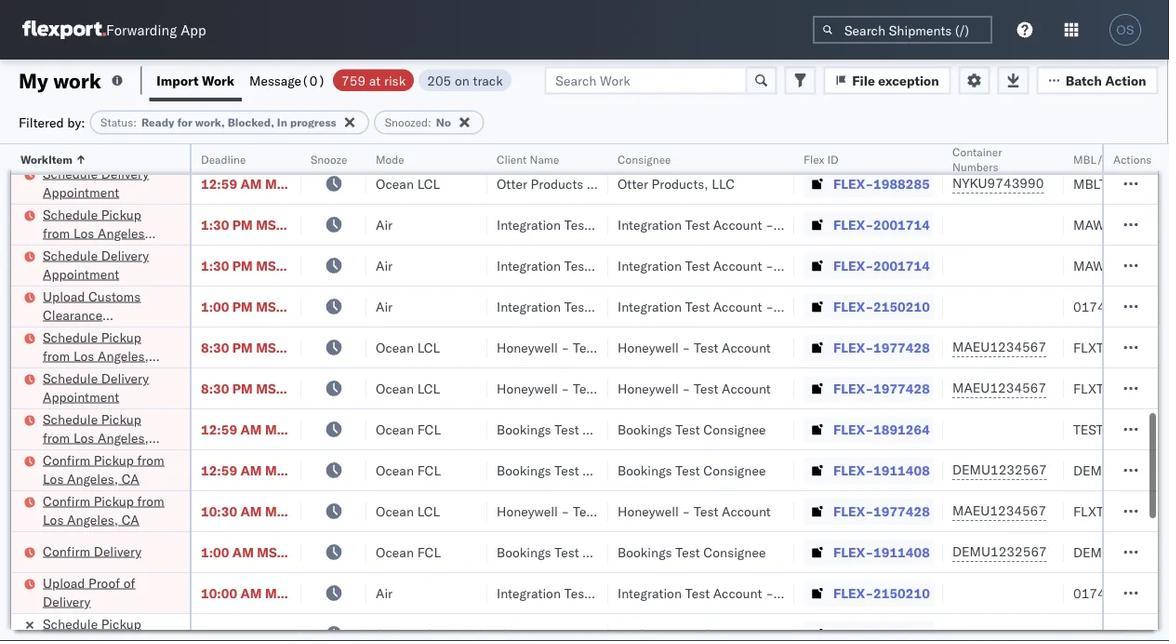 Task type: locate. For each thing, give the bounding box(es) containing it.
products, down consignee button
[[652, 175, 709, 192]]

appointment down workitem button
[[43, 184, 119, 200]]

0 vertical spatial flex-1988285
[[834, 134, 930, 151]]

0 vertical spatial confirm pickup from los angeles, ca link
[[43, 451, 166, 488]]

0 vertical spatial 017482927423
[[1074, 298, 1170, 315]]

1 schedule pickup from los angeles, ca button from the top
[[43, 123, 166, 178]]

2023 down 1:00 pm mst, feb 20, 2023
[[341, 339, 373, 356]]

24, for ocean lcl
[[326, 503, 347, 519]]

ca for 12:59 am mst, feb 24, 2023
[[122, 470, 139, 487]]

0 horizontal spatial :
[[133, 115, 137, 129]]

nyku9743990 for schedule pickup from los angeles, ca
[[953, 134, 1045, 150]]

2 confirm from the top
[[43, 493, 90, 509]]

1 1:30 from the top
[[201, 216, 229, 233]]

24, for ocean fcl
[[326, 462, 347, 478]]

am right 10:30
[[241, 503, 262, 519]]

confirm delivery button
[[43, 542, 142, 563]]

3 air from the top
[[376, 298, 393, 315]]

otter products, llc down consignee button
[[618, 175, 735, 192]]

1 vertical spatial schedule pickup from los angeles, ca button
[[43, 328, 166, 382]]

demu1232567 for 1:00 am mst, feb 25, 2023
[[953, 543, 1048, 560]]

4 12:59 from the top
[[201, 462, 237, 478]]

confirm delivery link
[[43, 542, 142, 561]]

2023 for schedule pickup from los angeles international airport link
[[341, 216, 373, 233]]

0 vertical spatial 2001714
[[874, 216, 930, 233]]

2 ocean from the top
[[376, 175, 414, 192]]

8:30 pm mst, feb 21, 2023 for schedule delivery appointment
[[201, 380, 373, 396]]

file exception button
[[824, 67, 952, 94], [824, 67, 952, 94]]

2 llc from the top
[[712, 175, 735, 192]]

1 flex-1977428 from the top
[[834, 339, 930, 356]]

0 vertical spatial demo123
[[1074, 462, 1137, 478]]

1 pm from the top
[[233, 216, 253, 233]]

filtered
[[19, 114, 64, 130]]

1:30 pm mst, feb 17, 2023
[[201, 216, 373, 233], [201, 257, 373, 274]]

3 appointment from the top
[[43, 389, 119, 405]]

from inside schedule pickup from los angeles international airport
[[43, 225, 70, 241]]

0 vertical spatial 8:30 pm mst, feb 21, 2023
[[201, 339, 373, 356]]

0 vertical spatial mbltest1234
[[1074, 134, 1162, 151]]

ca for 10:30 am mst, feb 24, 2023
[[122, 511, 139, 528]]

schedule delivery appointment for 1:30 pm mst, feb 17, 2023
[[43, 247, 149, 282]]

0 vertical spatial 8:30
[[201, 339, 229, 356]]

llc
[[712, 134, 735, 151], [712, 175, 735, 192]]

confirm for 1:00
[[43, 543, 90, 559]]

0 vertical spatial llc
[[712, 134, 735, 151]]

2023 up 1:00 pm mst, feb 20, 2023
[[341, 257, 373, 274]]

1988285 down flex id button
[[874, 175, 930, 192]]

2 017482927423 from the top
[[1074, 585, 1170, 601]]

3 schedule pickup from los angeles, ca from the top
[[43, 411, 149, 464]]

1 resize handle column header from the left
[[168, 144, 190, 641]]

1 vertical spatial llc
[[712, 175, 735, 192]]

12:59 am mst, feb 17, 2023
[[201, 134, 382, 151], [201, 175, 382, 192]]

integration test account - western digital
[[618, 216, 868, 233], [618, 257, 868, 274]]

2 confirm pickup from los angeles, ca link from the top
[[43, 492, 166, 529]]

for
[[177, 115, 192, 129]]

1 vertical spatial schedule pickup from los angeles, ca
[[43, 329, 149, 382]]

from for 1:30 pm mst, feb 17, 2023
[[43, 225, 70, 241]]

schedule delivery appointment button down documents
[[43, 369, 166, 408]]

0 vertical spatial schedule delivery appointment button
[[43, 164, 166, 203]]

container numbers button
[[944, 141, 1046, 174]]

status
[[101, 115, 133, 129]]

0 vertical spatial schedule pickup from los angeles, ca button
[[43, 123, 166, 178]]

1 vertical spatial flex-2001714
[[834, 257, 930, 274]]

1 24, from the top
[[326, 462, 347, 478]]

2 vertical spatial schedule pickup from los angeles, ca button
[[43, 410, 166, 464]]

1 horizontal spatial :
[[428, 115, 432, 129]]

2 1:30 from the top
[[201, 257, 229, 274]]

1 vertical spatial 1988285
[[874, 175, 930, 192]]

schedule inside schedule pickup from los angeles
[[43, 616, 98, 632]]

0 vertical spatial 2150210
[[874, 298, 930, 315]]

1 fcl from the top
[[418, 421, 441, 437]]

2 vertical spatial flxt000019774
[[1074, 503, 1170, 519]]

0 vertical spatial otter products, llc
[[618, 134, 735, 151]]

2 2150210 from the top
[[874, 585, 930, 601]]

2 vertical spatial fcl
[[418, 544, 441, 560]]

proof
[[88, 575, 120, 591]]

0 vertical spatial 12:59 am mst, feb 17, 2023
[[201, 134, 382, 151]]

ocean fcl for 12:59 am mst, feb 22, 2023
[[376, 421, 441, 437]]

flex-1977428
[[834, 339, 930, 356], [834, 380, 930, 396], [834, 503, 930, 519]]

products up name
[[531, 134, 584, 151]]

8:30 pm mst, feb 21, 2023 down 1:00 pm mst, feb 20, 2023
[[201, 339, 373, 356]]

flex-1988285 up id
[[834, 134, 930, 151]]

ocean
[[376, 134, 414, 151], [376, 175, 414, 192], [376, 339, 414, 356], [376, 380, 414, 396], [376, 421, 414, 437], [376, 462, 414, 478], [376, 503, 414, 519], [376, 544, 414, 560]]

17, for schedule delivery appointment link associated with 12:59 am mst, feb 17, 2023
[[326, 175, 347, 192]]

: left ready
[[133, 115, 137, 129]]

1 vertical spatial mbltest1234
[[1074, 175, 1162, 192]]

filtered by:
[[19, 114, 85, 130]]

schedule
[[43, 124, 98, 141], [43, 165, 98, 181], [43, 206, 98, 222], [43, 247, 98, 263], [43, 329, 98, 345], [43, 370, 98, 386], [43, 411, 98, 427], [43, 616, 98, 632]]

1:30 pm mst, feb 17, 2023 up 1:00 pm mst, feb 20, 2023
[[201, 257, 373, 274]]

otter products - test account for schedule delivery appointment
[[497, 175, 676, 192]]

from for 12:59 am mst, feb 24, 2023
[[137, 452, 165, 468]]

1988285 down file exception
[[874, 134, 930, 151]]

24,
[[326, 462, 347, 478], [326, 503, 347, 519]]

0 vertical spatial schedule delivery appointment
[[43, 165, 149, 200]]

appointment down international
[[43, 266, 119, 282]]

6 ocean from the top
[[376, 462, 414, 478]]

flex-2001714 button
[[804, 212, 934, 238], [804, 212, 934, 238], [804, 253, 934, 279], [804, 253, 934, 279]]

1 confirm pickup from los angeles, ca link from the top
[[43, 451, 166, 488]]

8:30 for schedule pickup from los angeles, ca
[[201, 339, 229, 356]]

2 vertical spatial appointment
[[43, 389, 119, 405]]

products,
[[652, 134, 709, 151], [652, 175, 709, 192]]

1 vertical spatial 2150210
[[874, 585, 930, 601]]

12:59
[[201, 134, 237, 151], [201, 175, 237, 192], [201, 421, 237, 437], [201, 462, 237, 478]]

2 1988285 from the top
[[874, 175, 930, 192]]

western for schedule delivery appointment
[[778, 257, 826, 274]]

21, for schedule delivery appointment
[[317, 380, 337, 396]]

otter products - test account down name
[[497, 175, 676, 192]]

21, down 20,
[[317, 339, 337, 356]]

confirm pickup from los angeles, ca link
[[43, 451, 166, 488], [43, 492, 166, 529]]

3 ocean from the top
[[376, 339, 414, 356]]

delivery inside upload proof of delivery
[[43, 593, 91, 610]]

12:59 am mst, feb 17, 2023 for schedule pickup from los angeles, ca
[[201, 134, 382, 151]]

1 vertical spatial appointment
[[43, 266, 119, 282]]

1 12:59 from the top
[[201, 134, 237, 151]]

0 vertical spatial flex-2001714
[[834, 216, 930, 233]]

1:30 right airport
[[201, 257, 229, 274]]

resize handle column header for container numbers
[[1042, 144, 1065, 641]]

24, down 22,
[[326, 462, 347, 478]]

2023 down the mode
[[350, 175, 382, 192]]

0 vertical spatial 1:30
[[201, 216, 229, 233]]

upload inside upload proof of delivery
[[43, 575, 85, 591]]

schedule delivery appointment link up the schedule pickup from los angeles international airport button
[[43, 164, 166, 201]]

0 vertical spatial otter products - test account
[[497, 134, 676, 151]]

1 otter products - test account from the top
[[497, 134, 676, 151]]

am up 10:30 am mst, feb 24, 2023
[[241, 462, 262, 478]]

bookings test consignee
[[497, 421, 645, 437], [618, 421, 766, 437], [497, 462, 645, 478], [618, 462, 766, 478], [497, 544, 645, 560], [618, 544, 766, 560]]

3 schedule delivery appointment button from the top
[[43, 369, 166, 408]]

flex-2150210 button
[[804, 294, 934, 320], [804, 294, 934, 320], [804, 580, 934, 606], [804, 580, 934, 606]]

schedule delivery appointment button
[[43, 164, 166, 203], [43, 246, 166, 285], [43, 369, 166, 408]]

0 vertical spatial western
[[778, 216, 826, 233]]

1 vertical spatial confirm pickup from los angeles, ca
[[43, 493, 165, 528]]

flxt000019774
[[1074, 339, 1170, 356], [1074, 380, 1170, 396], [1074, 503, 1170, 519]]

1:00 for 1:00 am mst, feb 25, 2023
[[201, 544, 229, 560]]

0 vertical spatial fcl
[[418, 421, 441, 437]]

0 vertical spatial confirm pickup from los angeles, ca button
[[43, 451, 166, 490]]

2 western from the top
[[778, 257, 826, 274]]

demo123
[[1074, 462, 1137, 478], [1074, 544, 1137, 560]]

0 vertical spatial appointment
[[43, 184, 119, 200]]

1 vertical spatial confirm
[[43, 493, 90, 509]]

1 vertical spatial flex-2150210
[[834, 585, 930, 601]]

2023 right 22,
[[350, 421, 382, 437]]

from inside schedule pickup from los angeles
[[43, 634, 70, 641]]

2 maeu1234567 from the top
[[953, 380, 1047, 396]]

2023 down snooze
[[341, 216, 373, 233]]

0 vertical spatial flex-1911408
[[834, 462, 930, 478]]

8 resize handle column header from the left
[[1042, 144, 1065, 641]]

flex-2150210 for 1:00 pm mst, feb 20, 2023
[[834, 298, 930, 315]]

client
[[497, 152, 527, 166]]

flxt000019774 for confirm pickup from los angeles, ca
[[1074, 503, 1170, 519]]

1 vertical spatial fcl
[[418, 462, 441, 478]]

1 vertical spatial 8:30
[[201, 380, 229, 396]]

1 1:00 from the top
[[201, 298, 229, 315]]

western
[[778, 216, 826, 233], [778, 257, 826, 274]]

numb
[[1142, 152, 1170, 166]]

2 schedule pickup from los angeles, ca link from the top
[[43, 328, 166, 382]]

work
[[53, 67, 101, 93]]

flex-
[[834, 134, 874, 151], [834, 175, 874, 192], [834, 216, 874, 233], [834, 257, 874, 274], [834, 298, 874, 315], [834, 339, 874, 356], [834, 380, 874, 396], [834, 421, 874, 437], [834, 462, 874, 478], [834, 503, 874, 519], [834, 544, 874, 560], [834, 585, 874, 601]]

file
[[853, 72, 876, 88]]

2 flex-2001714 from the top
[[834, 257, 930, 274]]

pickup for 8:30 pm mst, feb 21, 2023
[[101, 329, 141, 345]]

2 flex-1977428 from the top
[[834, 380, 930, 396]]

otter products, llc down "search work" text field
[[618, 134, 735, 151]]

1 flex-2150210 from the top
[[834, 298, 930, 315]]

1 vertical spatial digital
[[830, 257, 868, 274]]

1 demu1232567 from the top
[[953, 462, 1048, 478]]

nyku9743990 up numbers
[[953, 134, 1045, 150]]

digital
[[830, 216, 868, 233], [830, 257, 868, 274]]

1 vertical spatial 1:00
[[201, 544, 229, 560]]

1 demo123 from the top
[[1074, 462, 1137, 478]]

1 mbltest1234 from the top
[[1074, 134, 1162, 151]]

1 vertical spatial 24,
[[326, 503, 347, 519]]

no
[[436, 115, 451, 129]]

4 schedule from the top
[[43, 247, 98, 263]]

am down blocked,
[[241, 134, 262, 151]]

3 schedule delivery appointment link from the top
[[43, 369, 166, 406]]

1:30 for schedule delivery appointment
[[201, 257, 229, 274]]

mawb1234
[[1074, 216, 1147, 233], [1074, 257, 1147, 274]]

12:59 am mst, feb 17, 2023 down snooze
[[201, 175, 382, 192]]

1 vertical spatial nyku9743990
[[953, 175, 1045, 191]]

25, up the 10:00 am mst, feb 25, 2023 at the bottom
[[318, 544, 338, 560]]

2 confirm pickup from los angeles, ca button from the top
[[43, 492, 166, 531]]

1 vertical spatial otter products - test account
[[497, 175, 676, 192]]

0 vertical spatial 1:00
[[201, 298, 229, 315]]

1 vertical spatial mawb1234
[[1074, 257, 1147, 274]]

1 017482927423 from the top
[[1074, 298, 1170, 315]]

3 flex- from the top
[[834, 216, 874, 233]]

llc for schedule pickup from los angeles, ca
[[712, 134, 735, 151]]

confirm for 10:30
[[43, 493, 90, 509]]

honeywell
[[497, 339, 558, 356], [618, 339, 679, 356], [497, 380, 558, 396], [618, 380, 679, 396], [497, 503, 558, 519], [618, 503, 679, 519]]

confirm for 12:59
[[43, 452, 90, 468]]

work
[[202, 72, 235, 88]]

24, down 12:59 am mst, feb 24, 2023
[[326, 503, 347, 519]]

2 vertical spatial 1977428
[[874, 503, 930, 519]]

consignee
[[618, 152, 672, 166], [583, 421, 645, 437], [704, 421, 766, 437], [583, 462, 645, 478], [704, 462, 766, 478], [583, 544, 645, 560], [704, 544, 766, 560]]

1 otter products, llc from the top
[[618, 134, 735, 151]]

am down deadline button
[[241, 175, 262, 192]]

5 ocean from the top
[[376, 421, 414, 437]]

1 vertical spatial products
[[531, 175, 584, 192]]

confirm
[[43, 452, 90, 468], [43, 493, 90, 509], [43, 543, 90, 559]]

1 vertical spatial otter products, llc
[[618, 175, 735, 192]]

schedule delivery appointment link down documents
[[43, 369, 166, 406]]

1 flex-1911408 from the top
[[834, 462, 930, 478]]

1 vertical spatial schedule delivery appointment button
[[43, 246, 166, 285]]

products down name
[[531, 175, 584, 192]]

1:30 down deadline
[[201, 216, 229, 233]]

2 vertical spatial flex-1977428
[[834, 503, 930, 519]]

los for 12:59 am mst, feb 17, 2023
[[73, 143, 94, 159]]

12 flex- from the top
[[834, 585, 874, 601]]

my work
[[19, 67, 101, 93]]

los inside schedule pickup from los angeles international airport
[[73, 225, 94, 241]]

schedule delivery appointment
[[43, 165, 149, 200], [43, 247, 149, 282], [43, 370, 149, 405]]

1:30 pm mst, feb 17, 2023 down snooze
[[201, 216, 373, 233]]

2 resize handle column header from the left
[[279, 144, 302, 641]]

1 1977428 from the top
[[874, 339, 930, 356]]

schedule pickup from los angeles link
[[43, 615, 166, 641]]

2 fcl from the top
[[418, 462, 441, 478]]

1:30 pm mst, feb 17, 2023 for schedule pickup from los angeles international airport
[[201, 216, 373, 233]]

21, up 22,
[[317, 380, 337, 396]]

0 vertical spatial flex-2150210
[[834, 298, 930, 315]]

upload up clearance
[[43, 288, 85, 304]]

25, down 1:00 am mst, feb 25, 2023 on the left
[[326, 585, 347, 601]]

schedule delivery appointment button up the schedule pickup from los angeles international airport button
[[43, 164, 166, 203]]

upload inside "upload customs clearance documents"
[[43, 288, 85, 304]]

pm up 1:00 pm mst, feb 20, 2023
[[233, 257, 253, 274]]

1 ocean from the top
[[376, 134, 414, 151]]

1 vertical spatial 1911408
[[874, 544, 930, 560]]

1 mawb1234 from the top
[[1074, 216, 1147, 233]]

0 vertical spatial 1911408
[[874, 462, 930, 478]]

2 vertical spatial maeu1234567
[[953, 503, 1047, 519]]

2 appointment from the top
[[43, 266, 119, 282]]

pm left 20,
[[233, 298, 253, 315]]

am for schedule pickup from los angeles, ca link associated with 12:59 am mst, feb 17, 2023
[[241, 134, 262, 151]]

1 confirm pickup from los angeles, ca button from the top
[[43, 451, 166, 490]]

3 ocean fcl from the top
[[376, 544, 441, 560]]

import
[[157, 72, 199, 88]]

1 vertical spatial 21,
[[317, 380, 337, 396]]

pm for 'schedule pickup from los angeles, ca' button corresponding to 8:30 pm mst, feb 21, 2023
[[233, 339, 253, 356]]

1 vertical spatial 8:30 pm mst, feb 21, 2023
[[201, 380, 373, 396]]

1 appointment from the top
[[43, 184, 119, 200]]

pickup for 10:30 am mst, feb 24, 2023
[[94, 493, 134, 509]]

1 vertical spatial demu1232567
[[953, 543, 1048, 560]]

otter up client
[[497, 134, 528, 151]]

resize handle column header for mode
[[465, 144, 488, 641]]

flex-2001714 for schedule pickup from los angeles international airport
[[834, 216, 930, 233]]

fcl for 1:00 am mst, feb 25, 2023
[[418, 544, 441, 560]]

1 vertical spatial 017482927423
[[1074, 585, 1170, 601]]

0 vertical spatial 21,
[[317, 339, 337, 356]]

1 vertical spatial upload
[[43, 575, 85, 591]]

2 nyku9743990 from the top
[[953, 175, 1045, 191]]

3 flxt000019774 from the top
[[1074, 503, 1170, 519]]

1 vertical spatial flex-1911408
[[834, 544, 930, 560]]

0 vertical spatial schedule pickup from los angeles, ca
[[43, 124, 149, 178]]

los inside schedule pickup from los angeles
[[73, 634, 94, 641]]

1 lcl from the top
[[418, 134, 440, 151]]

mbltest1234 up mbl/mawb numb
[[1074, 134, 1162, 151]]

2023 for upload proof of delivery link
[[350, 585, 382, 601]]

delivery up schedule pickup from los angeles
[[43, 593, 91, 610]]

mbltest1234 down mbl/mawb numb
[[1074, 175, 1162, 192]]

2 schedule delivery appointment button from the top
[[43, 246, 166, 285]]

flex-1977428 for schedule delivery appointment
[[834, 380, 930, 396]]

nyku9743990 down container numbers button
[[953, 175, 1045, 191]]

2 flex-1911408 from the top
[[834, 544, 930, 560]]

flex-1988285 down flex id button
[[834, 175, 930, 192]]

flex-1911408
[[834, 462, 930, 478], [834, 544, 930, 560]]

am down 10:30
[[233, 544, 254, 560]]

integration for upload customs clearance documents
[[618, 298, 682, 315]]

7 schedule from the top
[[43, 411, 98, 427]]

2 digital from the top
[[830, 257, 868, 274]]

angeles, for 12:59 am mst, feb 22, 2023
[[98, 429, 149, 446]]

delivery
[[101, 165, 149, 181], [101, 247, 149, 263], [101, 370, 149, 386], [94, 543, 142, 559], [43, 593, 91, 610]]

5 schedule from the top
[[43, 329, 98, 345]]

2 8:30 from the top
[[201, 380, 229, 396]]

8:30 pm mst, feb 21, 2023 for schedule pickup from los angeles, ca
[[201, 339, 373, 356]]

1 21, from the top
[[317, 339, 337, 356]]

0 vertical spatial products,
[[652, 134, 709, 151]]

upload left "proof"
[[43, 575, 85, 591]]

demo123 for 12:59 am mst, feb 24, 2023
[[1074, 462, 1137, 478]]

21,
[[317, 339, 337, 356], [317, 380, 337, 396]]

2 vertical spatial schedule delivery appointment
[[43, 370, 149, 405]]

0 vertical spatial demu1232567
[[953, 462, 1048, 478]]

1 vertical spatial demo123
[[1074, 544, 1137, 560]]

2023 down 10:30 am mst, feb 24, 2023
[[342, 544, 374, 560]]

schedule pickup from los angeles international airport link
[[43, 205, 166, 260]]

1:30
[[201, 216, 229, 233], [201, 257, 229, 274]]

1 vertical spatial integration test account - western digital
[[618, 257, 868, 274]]

3 resize handle column header from the left
[[344, 144, 367, 641]]

schedule delivery appointment link up customs
[[43, 246, 166, 283]]

schedule delivery appointment down documents
[[43, 370, 149, 405]]

am up 12:59 am mst, feb 24, 2023
[[241, 421, 262, 437]]

schedule delivery appointment link for 12:59 am mst, feb 17, 2023
[[43, 164, 166, 201]]

flex-1988285 button
[[804, 130, 934, 156], [804, 130, 934, 156], [804, 171, 934, 197], [804, 171, 934, 197]]

2 : from the left
[[428, 115, 432, 129]]

1 vertical spatial schedule delivery appointment
[[43, 247, 149, 282]]

1 vertical spatial ocean fcl
[[376, 462, 441, 478]]

schedule delivery appointment button up customs
[[43, 246, 166, 285]]

mawb1234 for schedule pickup from los angeles international airport
[[1074, 216, 1147, 233]]

2 otter products, llc from the top
[[618, 175, 735, 192]]

2023 up 22,
[[341, 380, 373, 396]]

1 ocean lcl from the top
[[376, 134, 440, 151]]

demo123 for 1:00 am mst, feb 25, 2023
[[1074, 544, 1137, 560]]

2023 down 12:59 am mst, feb 24, 2023
[[350, 503, 382, 519]]

demu1232567 for 12:59 am mst, feb 24, 2023
[[953, 462, 1048, 478]]

schedule delivery appointment up the schedule pickup from los angeles international airport button
[[43, 165, 149, 200]]

los for 1:30 pm mst, feb 17, 2023
[[73, 225, 94, 241]]

delivery down the angeles
[[101, 247, 149, 263]]

schedule delivery appointment for 12:59 am mst, feb 17, 2023
[[43, 165, 149, 200]]

1 vertical spatial western
[[778, 257, 826, 274]]

upload
[[43, 288, 85, 304], [43, 575, 85, 591]]

1 flxt000019774 from the top
[[1074, 339, 1170, 356]]

from for 12:59 am mst, feb 17, 2023
[[43, 143, 70, 159]]

appointment for 1:30 pm mst, feb 17, 2023
[[43, 266, 119, 282]]

pickup for 12:59 am mst, feb 24, 2023
[[94, 452, 134, 468]]

0 vertical spatial flxt000019774
[[1074, 339, 1170, 356]]

appointment for 8:30 pm mst, feb 21, 2023
[[43, 389, 119, 405]]

pickup
[[101, 124, 141, 141], [101, 206, 141, 222], [101, 329, 141, 345], [101, 411, 141, 427], [94, 452, 134, 468], [94, 493, 134, 509], [101, 616, 141, 632]]

2 vertical spatial schedule pickup from los angeles, ca link
[[43, 410, 166, 464]]

digital for schedule delivery appointment
[[830, 257, 868, 274]]

flex-1988285 for schedule pickup from los angeles, ca
[[834, 134, 930, 151]]

products for schedule delivery appointment
[[531, 175, 584, 192]]

confirm pickup from los angeles, ca link for 12:59 am mst, feb 24, 2023
[[43, 451, 166, 488]]

2 demu1232567 from the top
[[953, 543, 1048, 560]]

0 vertical spatial confirm
[[43, 452, 90, 468]]

2 products, from the top
[[652, 175, 709, 192]]

1 8:30 pm mst, feb 21, 2023 from the top
[[201, 339, 373, 356]]

0 vertical spatial 25,
[[318, 544, 338, 560]]

1 digital from the top
[[830, 216, 868, 233]]

1 vertical spatial products,
[[652, 175, 709, 192]]

schedule delivery appointment button for 1:30 pm mst, feb 17, 2023
[[43, 246, 166, 285]]

2 vertical spatial schedule delivery appointment link
[[43, 369, 166, 406]]

5 lcl from the top
[[418, 503, 440, 519]]

feb
[[300, 134, 323, 151], [300, 175, 323, 192], [291, 216, 314, 233], [291, 257, 314, 274], [291, 298, 314, 315], [291, 339, 314, 356], [291, 380, 314, 396], [300, 421, 323, 437], [300, 462, 323, 478], [300, 503, 323, 519], [292, 544, 315, 560], [300, 585, 323, 601]]

0 vertical spatial integration test account - western digital
[[618, 216, 868, 233]]

delivery up of
[[94, 543, 142, 559]]

0 vertical spatial 24,
[[326, 462, 347, 478]]

0 vertical spatial schedule pickup from los angeles, ca link
[[43, 123, 166, 178]]

2 air from the top
[[376, 257, 393, 274]]

2023 up the mode
[[350, 134, 382, 151]]

12:59 am mst, feb 17, 2023 down in
[[201, 134, 382, 151]]

1:00 am mst, feb 25, 2023
[[201, 544, 374, 560]]

2023 for schedule pickup from los angeles, ca link associated with 8:30 pm mst, feb 21, 2023
[[341, 339, 373, 356]]

1 vertical spatial 1:30 pm mst, feb 17, 2023
[[201, 257, 373, 274]]

2023 right 20,
[[341, 298, 373, 315]]

1977428
[[874, 339, 930, 356], [874, 380, 930, 396], [874, 503, 930, 519]]

1 vertical spatial flxt000019774
[[1074, 380, 1170, 396]]

test123
[[1074, 421, 1128, 437]]

7 ocean from the top
[[376, 503, 414, 519]]

message
[[249, 72, 302, 88]]

1 vertical spatial flex-1988285
[[834, 175, 930, 192]]

1 llc from the top
[[712, 134, 735, 151]]

pm up the 12:59 am mst, feb 22, 2023
[[233, 380, 253, 396]]

snooze
[[311, 152, 347, 166]]

appointment
[[43, 184, 119, 200], [43, 266, 119, 282], [43, 389, 119, 405]]

flex-1988285
[[834, 134, 930, 151], [834, 175, 930, 192]]

1 vertical spatial 1977428
[[874, 380, 930, 396]]

8:30 up the 12:59 am mst, feb 22, 2023
[[201, 380, 229, 396]]

ocean fcl
[[376, 421, 441, 437], [376, 462, 441, 478], [376, 544, 441, 560]]

delivery down status
[[101, 165, 149, 181]]

0 vertical spatial nyku9743990
[[953, 134, 1045, 150]]

on
[[455, 72, 470, 88]]

otter products - test account up name
[[497, 134, 676, 151]]

2023 down 1:00 am mst, feb 25, 2023 on the left
[[350, 585, 382, 601]]

pm down 1:00 pm mst, feb 20, 2023
[[233, 339, 253, 356]]

017482927423 for 1:00 pm mst, feb 20, 2023
[[1074, 298, 1170, 315]]

0 vertical spatial 1:30 pm mst, feb 17, 2023
[[201, 216, 373, 233]]

4 resize handle column header from the left
[[465, 144, 488, 641]]

angeles,
[[98, 143, 149, 159], [98, 348, 149, 364], [98, 429, 149, 446], [67, 470, 118, 487], [67, 511, 118, 528]]

2023 for schedule delivery appointment link associated with 12:59 am mst, feb 17, 2023
[[350, 175, 382, 192]]

confirm pickup from los angeles, ca button
[[43, 451, 166, 490], [43, 492, 166, 531]]

1911408 for 12:59 am mst, feb 24, 2023
[[874, 462, 930, 478]]

otter down client
[[497, 175, 528, 192]]

confirm inside button
[[43, 543, 90, 559]]

1 vertical spatial 2001714
[[874, 257, 930, 274]]

8:30 down 1:00 pm mst, feb 20, 2023
[[201, 339, 229, 356]]

1 schedule delivery appointment from the top
[[43, 165, 149, 200]]

products, down "search work" text field
[[652, 134, 709, 151]]

0 vertical spatial confirm pickup from los angeles, ca
[[43, 452, 165, 487]]

: left no
[[428, 115, 432, 129]]

1 vertical spatial maeu1234567
[[953, 380, 1047, 396]]

1 vertical spatial schedule pickup from los angeles, ca link
[[43, 328, 166, 382]]

ag
[[679, 298, 697, 315], [800, 298, 818, 315], [679, 585, 697, 601], [800, 585, 818, 601]]

25,
[[318, 544, 338, 560], [326, 585, 347, 601]]

pm down deadline button
[[233, 216, 253, 233]]

schedule delivery appointment up customs
[[43, 247, 149, 282]]

1 8:30 from the top
[[201, 339, 229, 356]]

los for 12:59 am mst, feb 22, 2023
[[73, 429, 94, 446]]

1 confirm pickup from los angeles, ca from the top
[[43, 452, 165, 487]]

schedule inside schedule pickup from los angeles international airport
[[43, 206, 98, 222]]

pickup inside schedule pickup from los angeles international airport
[[101, 206, 141, 222]]

delivery inside button
[[94, 543, 142, 559]]

ca for 12:59 am mst, feb 22, 2023
[[43, 448, 60, 464]]

0 vertical spatial mawb1234
[[1074, 216, 1147, 233]]

mst,
[[265, 134, 297, 151], [265, 175, 297, 192], [256, 216, 288, 233], [256, 257, 288, 274], [256, 298, 288, 315], [256, 339, 288, 356], [256, 380, 288, 396], [265, 421, 297, 437], [265, 462, 297, 478], [265, 503, 297, 519], [257, 544, 289, 560], [265, 585, 297, 601]]

integration
[[618, 216, 682, 233], [618, 257, 682, 274], [497, 298, 561, 315], [618, 298, 682, 315], [497, 585, 561, 601], [618, 585, 682, 601]]

appointment down documents
[[43, 389, 119, 405]]

schedule pickup from los angeles, ca link for 12:59 am mst, feb 17, 2023
[[43, 123, 166, 178]]

1:00
[[201, 298, 229, 315], [201, 544, 229, 560]]

4 ocean from the top
[[376, 380, 414, 396]]

am right '10:00'
[[241, 585, 262, 601]]

2 vertical spatial schedule delivery appointment button
[[43, 369, 166, 408]]

delivery down documents
[[101, 370, 149, 386]]

delivery for 1:30 pm mst, feb 17, 2023
[[101, 247, 149, 263]]

lcl for confirm pickup from los angeles, ca button associated with 10:30 am mst, feb 24, 2023
[[418, 503, 440, 519]]

confirm pickup from los angeles, ca link for 10:30 am mst, feb 24, 2023
[[43, 492, 166, 529]]

0 vertical spatial maeu1234567
[[953, 339, 1047, 355]]

2023 for 8:30 pm mst, feb 21, 2023 schedule delivery appointment link
[[341, 380, 373, 396]]

1 vertical spatial flex-1977428
[[834, 380, 930, 396]]

otter
[[497, 134, 528, 151], [618, 134, 649, 151], [497, 175, 528, 192], [618, 175, 649, 192]]

from
[[43, 143, 70, 159], [43, 225, 70, 241], [43, 348, 70, 364], [43, 429, 70, 446], [137, 452, 165, 468], [137, 493, 165, 509], [43, 634, 70, 641]]

2150210 for 10:00 am mst, feb 25, 2023
[[874, 585, 930, 601]]

angeles, for 8:30 pm mst, feb 21, 2023
[[98, 348, 149, 364]]

resize handle column header
[[168, 144, 190, 641], [279, 144, 302, 641], [344, 144, 367, 641], [465, 144, 488, 641], [586, 144, 609, 641], [772, 144, 795, 641], [921, 144, 944, 641], [1042, 144, 1065, 641], [1136, 144, 1159, 641]]

25, for air
[[326, 585, 347, 601]]

1 maeu1234567 from the top
[[953, 339, 1047, 355]]

2 confirm pickup from los angeles, ca from the top
[[43, 493, 165, 528]]

8:30 pm mst, feb 21, 2023 up the 12:59 am mst, feb 22, 2023
[[201, 380, 373, 396]]

1 confirm from the top
[[43, 452, 90, 468]]

mode button
[[367, 148, 469, 167]]

confirm pickup from los angeles, ca
[[43, 452, 165, 487], [43, 493, 165, 528]]

0 vertical spatial 1988285
[[874, 134, 930, 151]]

0 vertical spatial ocean fcl
[[376, 421, 441, 437]]

1 air from the top
[[376, 216, 393, 233]]

flex-1911408 for 12:59 am mst, feb 24, 2023
[[834, 462, 930, 478]]

17, for 1:30 pm mst, feb 17, 2023 schedule delivery appointment link
[[317, 257, 337, 274]]

1 vertical spatial confirm pickup from los angeles, ca button
[[43, 492, 166, 531]]

2 schedule pickup from los angeles, ca button from the top
[[43, 328, 166, 382]]



Task type: vqa. For each thing, say whether or not it's contained in the screenshot.
1:00 corresponding to 1:00 PM MST, Feb 20, 2023
yes



Task type: describe. For each thing, give the bounding box(es) containing it.
los for 10:30 am mst, feb 24, 2023
[[43, 511, 64, 528]]

5 flex- from the top
[[834, 298, 874, 315]]

pm for upload customs clearance documents 'button'
[[233, 298, 253, 315]]

205 on track
[[427, 72, 503, 88]]

mbl/mawb numb button
[[1065, 148, 1170, 167]]

import work
[[157, 72, 235, 88]]

22,
[[326, 421, 347, 437]]

4 lcl from the top
[[418, 380, 440, 396]]

upload proof of delivery
[[43, 575, 135, 610]]

container numbers
[[953, 145, 1003, 174]]

mawb1234 for schedule delivery appointment
[[1074, 257, 1147, 274]]

mbl/mawb
[[1074, 152, 1139, 166]]

12:59 am mst, feb 22, 2023
[[201, 421, 382, 437]]

llc for schedule delivery appointment
[[712, 175, 735, 192]]

my
[[19, 67, 48, 93]]

2 pm from the top
[[233, 257, 253, 274]]

name
[[530, 152, 560, 166]]

client name
[[497, 152, 560, 166]]

759 at risk
[[342, 72, 406, 88]]

nyku9743990 for schedule delivery appointment
[[953, 175, 1045, 191]]

upload customs clearance documents link
[[43, 287, 166, 342]]

2023 for confirm delivery link
[[342, 544, 374, 560]]

flex-2001714 for schedule delivery appointment
[[834, 257, 930, 274]]

pm for the schedule pickup from los angeles international airport button
[[233, 216, 253, 233]]

schedule pickup from los angeles international airport button
[[43, 205, 166, 260]]

schedule pickup from los angeles, ca for 12:59 am mst, feb 17, 2023
[[43, 124, 149, 178]]

ca for 8:30 pm mst, feb 21, 2023
[[43, 366, 60, 382]]

(0)
[[302, 72, 326, 88]]

workitem button
[[11, 148, 171, 167]]

work,
[[195, 115, 225, 129]]

air for schedule delivery appointment
[[376, 257, 393, 274]]

delivery for 12:59 am mst, feb 17, 2023
[[101, 165, 149, 181]]

1977428 for schedule pickup from los angeles, ca
[[874, 339, 930, 356]]

upload for upload customs clearance documents
[[43, 288, 85, 304]]

3 ocean lcl from the top
[[376, 339, 440, 356]]

17, for schedule pickup from los angeles, ca link associated with 12:59 am mst, feb 17, 2023
[[326, 134, 347, 151]]

2 ocean lcl from the top
[[376, 175, 440, 192]]

759
[[342, 72, 366, 88]]

in
[[277, 115, 288, 129]]

integration for schedule delivery appointment
[[618, 257, 682, 274]]

flex id button
[[795, 148, 925, 167]]

: for snoozed
[[428, 115, 432, 129]]

delivery for 1:00 am mst, feb 25, 2023
[[94, 543, 142, 559]]

schedule pickup from los angeles, ca link for 8:30 pm mst, feb 21, 2023
[[43, 328, 166, 382]]

app
[[181, 21, 206, 39]]

5 pm from the top
[[233, 380, 253, 396]]

2001714 for schedule pickup from los angeles international airport
[[874, 216, 930, 233]]

pickup inside schedule pickup from los angeles
[[101, 616, 141, 632]]

1:00 pm mst, feb 20, 2023
[[201, 298, 373, 315]]

1 flex- from the top
[[834, 134, 874, 151]]

pickup for 12:59 am mst, feb 17, 2023
[[101, 124, 141, 141]]

airport
[[122, 243, 163, 260]]

progress
[[290, 115, 337, 129]]

documents
[[43, 325, 110, 342]]

digital for schedule pickup from los angeles international airport
[[830, 216, 868, 233]]

confirm pickup from los angeles, ca for 10:30 am mst, feb 24, 2023
[[43, 493, 165, 528]]

actions
[[1114, 152, 1152, 166]]

otter down consignee button
[[618, 175, 649, 192]]

schedule delivery appointment link for 8:30 pm mst, feb 21, 2023
[[43, 369, 166, 406]]

7 flex- from the top
[[834, 380, 874, 396]]

schedule pickup from los angeles
[[43, 616, 149, 641]]

: for status
[[133, 115, 137, 129]]

am for 12:59 am mst, feb 22, 2023's schedule pickup from los angeles, ca link
[[241, 421, 262, 437]]

os button
[[1105, 8, 1147, 51]]

8:30 for schedule delivery appointment
[[201, 380, 229, 396]]

mbltest1234 for schedule pickup from los angeles, ca
[[1074, 134, 1162, 151]]

12:59 am mst, feb 24, 2023
[[201, 462, 382, 478]]

11 flex- from the top
[[834, 544, 874, 560]]

import work button
[[149, 60, 242, 101]]

2 lcl from the top
[[418, 175, 440, 192]]

am for upload proof of delivery link
[[241, 585, 262, 601]]

10 flex- from the top
[[834, 503, 874, 519]]

Search Work text field
[[545, 67, 748, 94]]

os
[[1117, 23, 1135, 37]]

consignee button
[[609, 148, 776, 167]]

2023 for 1:30 pm mst, feb 17, 2023 schedule delivery appointment link
[[341, 257, 373, 274]]

flex-2150210 for 10:00 am mst, feb 25, 2023
[[834, 585, 930, 601]]

schedule delivery appointment button for 8:30 pm mst, feb 21, 2023
[[43, 369, 166, 408]]

flex
[[804, 152, 825, 166]]

forwarding app
[[106, 21, 206, 39]]

8 flex- from the top
[[834, 421, 874, 437]]

lcl for 'schedule pickup from los angeles, ca' button corresponding to 12:59 am mst, feb 17, 2023
[[418, 134, 440, 151]]

schedule delivery appointment for 8:30 pm mst, feb 21, 2023
[[43, 370, 149, 405]]

ready
[[141, 115, 174, 129]]

10:30
[[201, 503, 237, 519]]

schedule pickup from los angeles, ca button for 12:59 am mst, feb 17, 2023
[[43, 123, 166, 178]]

action
[[1106, 72, 1147, 88]]

products, for schedule pickup from los angeles, ca
[[652, 134, 709, 151]]

schedule delivery appointment link for 1:30 pm mst, feb 17, 2023
[[43, 246, 166, 283]]

otter down "search work" text field
[[618, 134, 649, 151]]

air for upload customs clearance documents
[[376, 298, 393, 315]]

upload customs clearance documents button
[[43, 287, 166, 342]]

6 flex- from the top
[[834, 339, 874, 356]]

file exception
[[853, 72, 940, 88]]

flex-1911408 for 1:00 am mst, feb 25, 2023
[[834, 544, 930, 560]]

resize handle column header for workitem
[[168, 144, 190, 641]]

1977428 for schedule delivery appointment
[[874, 380, 930, 396]]

flexport. image
[[22, 20, 106, 39]]

id
[[828, 152, 839, 166]]

snoozed : no
[[385, 115, 451, 129]]

batch action
[[1066, 72, 1147, 88]]

9 resize handle column header from the left
[[1136, 144, 1159, 641]]

9 flex- from the top
[[834, 462, 874, 478]]

4 flex- from the top
[[834, 257, 874, 274]]

1:30 for schedule pickup from los angeles international airport
[[201, 216, 229, 233]]

international
[[43, 243, 118, 260]]

customs
[[88, 288, 141, 304]]

2001714 for schedule delivery appointment
[[874, 257, 930, 274]]

los for 8:30 pm mst, feb 21, 2023
[[73, 348, 94, 364]]

2 flex- from the top
[[834, 175, 874, 192]]

1 schedule from the top
[[43, 124, 98, 141]]

of
[[123, 575, 135, 591]]

confirm delivery
[[43, 543, 142, 559]]

2023 up 10:30 am mst, feb 24, 2023
[[350, 462, 382, 478]]

otter products, llc for schedule pickup from los angeles, ca
[[618, 134, 735, 151]]

flxt000019774 for schedule delivery appointment
[[1074, 380, 1170, 396]]

container
[[953, 145, 1003, 159]]

delivery for 8:30 pm mst, feb 21, 2023
[[101, 370, 149, 386]]

client name button
[[488, 148, 590, 167]]

2150210 for 1:00 pm mst, feb 20, 2023
[[874, 298, 930, 315]]

products, for schedule delivery appointment
[[652, 175, 709, 192]]

4 ocean lcl from the top
[[376, 380, 440, 396]]

schedule pickup from los angeles, ca for 12:59 am mst, feb 22, 2023
[[43, 411, 149, 464]]

from for 8:30 pm mst, feb 21, 2023
[[43, 348, 70, 364]]

10:00
[[201, 585, 237, 601]]

by:
[[67, 114, 85, 130]]

maeu1234567 for confirm pickup from los angeles, ca
[[953, 503, 1047, 519]]

track
[[473, 72, 503, 88]]

10:30 am mst, feb 24, 2023
[[201, 503, 382, 519]]

2 schedule from the top
[[43, 165, 98, 181]]

resize handle column header for flex id
[[921, 144, 944, 641]]

am for confirm delivery link
[[233, 544, 254, 560]]

western for schedule pickup from los angeles international airport
[[778, 216, 826, 233]]

from for 10:30 am mst, feb 24, 2023
[[137, 493, 165, 509]]

los for 12:59 am mst, feb 24, 2023
[[43, 470, 64, 487]]

fcl for 12:59 am mst, feb 24, 2023
[[418, 462, 441, 478]]

schedule pickup from los angeles, ca for 8:30 pm mst, feb 21, 2023
[[43, 329, 149, 382]]

1911408 for 1:00 am mst, feb 25, 2023
[[874, 544, 930, 560]]

maeu1234567 for schedule delivery appointment
[[953, 380, 1047, 396]]

17, for schedule pickup from los angeles international airport link
[[317, 216, 337, 233]]

schedule pickup from los angeles international airport
[[43, 206, 163, 260]]

2023 for 12:59 am mst, feb 22, 2023's schedule pickup from los angeles, ca link
[[350, 421, 382, 437]]

upload proof of delivery link
[[43, 574, 166, 611]]

pickup for 12:59 am mst, feb 22, 2023
[[101, 411, 141, 427]]

status : ready for work, blocked, in progress
[[101, 115, 337, 129]]

forwarding
[[106, 21, 177, 39]]

1891264
[[874, 421, 930, 437]]

Search Shipments (/) text field
[[813, 16, 993, 44]]

schedule pickup from los angeles, ca button for 12:59 am mst, feb 22, 2023
[[43, 410, 166, 464]]

batch action button
[[1037, 67, 1159, 94]]

angeles, for 12:59 am mst, feb 17, 2023
[[98, 143, 149, 159]]

message (0)
[[249, 72, 326, 88]]

flex id
[[804, 152, 839, 166]]

snoozed
[[385, 115, 428, 129]]

8 ocean from the top
[[376, 544, 414, 560]]

flex-1988285 for schedule delivery appointment
[[834, 175, 930, 192]]

upload customs clearance documents
[[43, 288, 141, 342]]

1:00 for 1:00 pm mst, feb 20, 2023
[[201, 298, 229, 315]]

workitem
[[20, 152, 72, 166]]

batch
[[1066, 72, 1103, 88]]

exception
[[879, 72, 940, 88]]

6 schedule from the top
[[43, 370, 98, 386]]

confirm pickup from los angeles, ca button for 10:30 am mst, feb 24, 2023
[[43, 492, 166, 531]]

1988285 for schedule delivery appointment
[[874, 175, 930, 192]]

10:00 am mst, feb 25, 2023
[[201, 585, 382, 601]]

deadline
[[201, 152, 246, 166]]

at
[[369, 72, 381, 88]]

clearance
[[43, 307, 103, 323]]

5 ocean lcl from the top
[[376, 503, 440, 519]]

risk
[[384, 72, 406, 88]]

flex-1891264
[[834, 421, 930, 437]]

resize handle column header for client name
[[586, 144, 609, 641]]

resize handle column header for deadline
[[279, 144, 302, 641]]

angeles
[[98, 225, 145, 241]]

flxt000019774 for schedule pickup from los angeles, ca
[[1074, 339, 1170, 356]]

forwarding app link
[[22, 20, 206, 39]]

1:30 pm mst, feb 17, 2023 for schedule delivery appointment
[[201, 257, 373, 274]]

schedule pickup from los angeles, ca link for 12:59 am mst, feb 22, 2023
[[43, 410, 166, 464]]

2 12:59 from the top
[[201, 175, 237, 192]]

20,
[[317, 298, 337, 315]]

flex-1977428 for confirm pickup from los angeles, ca
[[834, 503, 930, 519]]

upload proof of delivery button
[[43, 574, 166, 613]]

3 12:59 from the top
[[201, 421, 237, 437]]

air for upload proof of delivery
[[376, 585, 393, 601]]

consignee inside button
[[618, 152, 672, 166]]

numbers
[[953, 160, 999, 174]]

mode
[[376, 152, 405, 166]]

mbl/mawb numb
[[1074, 152, 1170, 166]]



